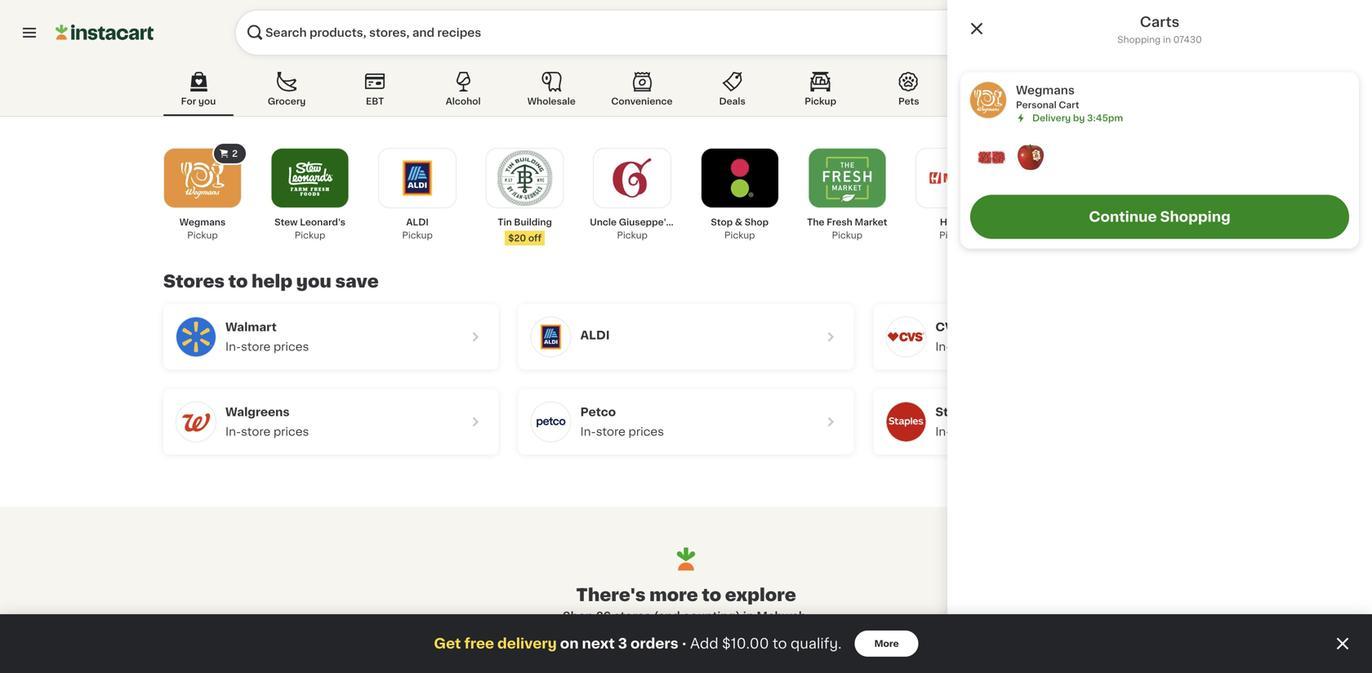 Task type: describe. For each thing, give the bounding box(es) containing it.
aldi for aldi
[[581, 330, 610, 341]]

aldi pickup
[[402, 218, 433, 240]]

get free delivery on next 3 orders • add $10.00 to qualify.
[[434, 637, 842, 651]]

pharmacy button
[[1051, 69, 1121, 116]]

pickup inside wegmans pickup
[[187, 231, 218, 240]]

cvs®
[[936, 322, 968, 333]]

ebt
[[366, 97, 384, 106]]

beauty
[[981, 97, 1014, 106]]

uncle giuseppe's marketplace image
[[605, 150, 660, 206]]

26 inside there's more to explore shop 26 stores (and counting) in mahwah.
[[596, 611, 611, 622]]

convenience button
[[605, 69, 679, 116]]

the
[[808, 218, 825, 227]]

deals
[[719, 97, 746, 106]]

alcohol button
[[428, 69, 499, 116]]

aldi link
[[519, 304, 854, 370]]

2
[[232, 149, 238, 158]]

walgreens in-store prices
[[226, 407, 309, 438]]

3
[[618, 637, 628, 651]]

hmart image
[[927, 150, 983, 206]]

aldi for aldi pickup
[[406, 218, 429, 227]]

07430
[[1174, 35, 1203, 44]]

pets button
[[874, 69, 944, 116]]

pharmacy inside "rite aid® pharmacy pickup"
[[1064, 218, 1111, 227]]

pickup inside the fresh market pickup
[[832, 231, 863, 240]]

carts shopping in 07430
[[1118, 15, 1203, 44]]

mahwah.
[[757, 611, 810, 622]]

3:45pm
[[1088, 114, 1124, 123]]

treatment tracker modal dialog
[[0, 614, 1373, 673]]

cart
[[1059, 101, 1080, 109]]

leonard's
[[300, 218, 346, 227]]

prices for staples in-store prices
[[984, 426, 1020, 438]]

to inside treatment tracker modal dialog
[[773, 637, 787, 651]]

continue
[[1089, 210, 1157, 224]]

0 vertical spatial wegmans image
[[971, 82, 1007, 118]]

26 inside show all 26 stores
[[1149, 224, 1161, 233]]

petco image
[[532, 402, 571, 442]]

in- for walmart in-store prices
[[226, 341, 241, 353]]

all
[[1181, 208, 1194, 220]]

cvs® in-store prices
[[936, 322, 1020, 353]]

more
[[650, 587, 698, 604]]

personal
[[1016, 101, 1057, 109]]

Search field
[[235, 10, 1176, 56]]

continue shopping button
[[971, 195, 1350, 239]]

pets
[[899, 97, 920, 106]]

in inside carts shopping in 07430
[[1164, 35, 1172, 44]]

stew leonard's pickup
[[275, 218, 346, 240]]

there's
[[576, 587, 646, 604]]

deals button
[[698, 69, 768, 116]]

petco
[[581, 407, 616, 418]]

shopping for carts
[[1118, 35, 1161, 44]]

wegmans pickup
[[180, 218, 226, 240]]

delivery
[[498, 637, 557, 651]]

pickup inside uncle giuseppe's marketplace pickup
[[617, 231, 648, 240]]

instacart image
[[56, 23, 154, 42]]

uncle giuseppe's marketplace pickup
[[590, 218, 732, 240]]

stores inside there's more to explore shop 26 stores (and counting) in mahwah.
[[614, 611, 651, 622]]

stop
[[711, 218, 733, 227]]

tin building $20 off
[[498, 218, 552, 243]]

more button
[[855, 631, 919, 657]]

walgreens
[[226, 407, 290, 418]]

hmart pickup
[[940, 218, 970, 240]]

stop & shop image
[[712, 150, 768, 206]]

for you button
[[163, 69, 234, 116]]

stew
[[275, 218, 298, 227]]

(and
[[654, 611, 681, 622]]

tin
[[498, 218, 512, 227]]

marketplace
[[674, 218, 732, 227]]

prices for petco in-store prices
[[629, 426, 664, 438]]

rite
[[1020, 218, 1039, 227]]

in- for walgreens in-store prices
[[226, 426, 241, 438]]

•
[[682, 637, 687, 650]]

you inside tab panel
[[296, 273, 332, 290]]

to inside there's more to explore shop 26 stores (and counting) in mahwah.
[[702, 587, 722, 604]]

stores to help you save tab panel
[[155, 142, 1217, 455]]

wholesale button
[[517, 69, 587, 116]]

fresh
[[827, 218, 853, 227]]

store for staples
[[951, 426, 981, 438]]

store for walgreens
[[241, 426, 271, 438]]

petco in-store prices
[[581, 407, 664, 438]]

for
[[181, 97, 196, 106]]

continue shopping
[[1089, 210, 1231, 224]]



Task type: vqa. For each thing, say whether or not it's contained in the screenshot.
Beauty button
yes



Task type: locate. For each thing, give the bounding box(es) containing it.
in- for staples in-store prices
[[936, 426, 951, 438]]

$10.00
[[722, 637, 769, 651]]

aid®
[[1041, 218, 1062, 227]]

pickup inside button
[[805, 97, 837, 106]]

wegmans for wegmans personal cart
[[1016, 85, 1075, 96]]

shop categories tab list
[[163, 69, 1209, 116]]

wegmans inside wegmans personal cart
[[1016, 85, 1075, 96]]

cvs® image
[[887, 317, 926, 357]]

staples image
[[887, 402, 926, 442]]

tin building image
[[497, 150, 553, 206]]

wegmans image left 2
[[175, 150, 230, 206]]

None search field
[[235, 10, 1176, 56]]

store for walmart
[[241, 341, 271, 353]]

prices for walgreens in-store prices
[[274, 426, 309, 438]]

in inside there's more to explore shop 26 stores (and counting) in mahwah.
[[743, 611, 754, 622]]

store down walmart
[[241, 341, 271, 353]]

pharmacy up by
[[1062, 97, 1109, 106]]

prices inside the 'petco in-store prices'
[[629, 426, 664, 438]]

&
[[735, 218, 743, 227]]

counting)
[[683, 611, 741, 622]]

0 horizontal spatial wegmans image
[[175, 150, 230, 206]]

0 vertical spatial wegmans
[[1016, 85, 1075, 96]]

0 horizontal spatial aldi
[[406, 218, 429, 227]]

1 vertical spatial stores
[[614, 611, 651, 622]]

for you
[[181, 97, 216, 106]]

staples
[[936, 407, 981, 418]]

shop inside stop & shop pickup
[[745, 218, 769, 227]]

pickup inside stop & shop pickup
[[725, 231, 755, 240]]

stew leonard's image
[[282, 150, 338, 206]]

store for petco
[[596, 426, 626, 438]]

1 vertical spatial to
[[702, 587, 722, 604]]

1 horizontal spatial in
[[1164, 35, 1172, 44]]

free
[[464, 637, 494, 651]]

convenience
[[611, 97, 673, 106]]

there's more to explore shop 26 stores (and counting) in mahwah.
[[563, 587, 810, 622]]

1 vertical spatial 26
[[596, 611, 611, 622]]

explore
[[725, 587, 796, 604]]

1 horizontal spatial to
[[702, 587, 722, 604]]

market
[[855, 218, 888, 227]]

you
[[198, 97, 216, 106], [296, 273, 332, 290]]

prices inside walgreens in-store prices
[[274, 426, 309, 438]]

in- down walmart
[[226, 341, 241, 353]]

in
[[1164, 35, 1172, 44], [743, 611, 754, 622]]

in- down petco
[[581, 426, 596, 438]]

store down petco
[[596, 426, 626, 438]]

prices inside cvs® in-store prices
[[984, 341, 1020, 353]]

prices for walmart in-store prices
[[274, 341, 309, 353]]

staples in-store prices
[[936, 407, 1020, 438]]

walmart
[[226, 322, 277, 333]]

to left help on the left of the page
[[228, 273, 248, 290]]

store inside staples in-store prices
[[951, 426, 981, 438]]

1 horizontal spatial you
[[296, 273, 332, 290]]

next
[[582, 637, 615, 651]]

in- down walgreens
[[226, 426, 241, 438]]

save
[[335, 273, 379, 290]]

add
[[690, 637, 719, 651]]

in-
[[226, 341, 241, 353], [936, 341, 951, 353], [226, 426, 241, 438], [581, 426, 596, 438], [936, 426, 951, 438]]

1 horizontal spatial aldi image
[[532, 317, 571, 357]]

the fresh market image
[[820, 150, 875, 206]]

stores inside show all 26 stores
[[1163, 224, 1191, 233]]

grocery
[[268, 97, 306, 106]]

prices inside 'walmart in-store prices'
[[274, 341, 309, 353]]

giuseppe's
[[619, 218, 671, 227]]

to down mahwah.
[[773, 637, 787, 651]]

0 vertical spatial in
[[1164, 35, 1172, 44]]

in- for petco in-store prices
[[581, 426, 596, 438]]

off
[[529, 234, 542, 243]]

more
[[875, 639, 899, 648]]

you right for
[[198, 97, 216, 106]]

orders
[[631, 637, 679, 651]]

1 horizontal spatial shop
[[745, 218, 769, 227]]

stores
[[1163, 224, 1191, 233], [614, 611, 651, 622]]

1 vertical spatial wegmans
[[180, 218, 226, 227]]

wegmans sugar bee apples image
[[1016, 143, 1046, 172]]

shopping inside button
[[1161, 210, 1231, 224]]

in- for cvs® in-store prices
[[936, 341, 951, 353]]

shopping inside carts shopping in 07430
[[1118, 35, 1161, 44]]

0 vertical spatial to
[[228, 273, 248, 290]]

help
[[252, 273, 293, 290]]

you inside button
[[198, 97, 216, 106]]

0 horizontal spatial aldi image
[[390, 150, 445, 206]]

store inside cvs® in-store prices
[[951, 341, 981, 353]]

1 vertical spatial you
[[296, 273, 332, 290]]

delivery by 3:45pm
[[1033, 114, 1124, 123]]

in down "explore" at bottom
[[743, 611, 754, 622]]

walmart image
[[176, 317, 216, 357]]

wegmans image
[[971, 82, 1007, 118], [175, 150, 230, 206]]

beauty button
[[962, 69, 1033, 116]]

wholesale
[[528, 97, 576, 106]]

grocery button
[[252, 69, 322, 116]]

aldi inside aldi pickup
[[406, 218, 429, 227]]

hmart
[[940, 218, 970, 227]]

in- inside cvs® in-store prices
[[936, 341, 951, 353]]

store for cvs®
[[951, 341, 981, 353]]

26 down there's
[[596, 611, 611, 622]]

store inside 'walmart in-store prices'
[[241, 341, 271, 353]]

store inside the 'petco in-store prices'
[[596, 426, 626, 438]]

in- inside 'walmart in-store prices'
[[226, 341, 241, 353]]

stores down all
[[1163, 224, 1191, 233]]

in- down staples
[[936, 426, 951, 438]]

wegmans image left personal
[[971, 82, 1007, 118]]

raspberries image
[[977, 143, 1007, 172]]

pharmacy
[[1062, 97, 1109, 106], [1064, 218, 1111, 227]]

wegmans inside stores to help you save tab panel
[[180, 218, 226, 227]]

$20
[[508, 234, 526, 243]]

0 horizontal spatial shop
[[563, 611, 594, 622]]

1 vertical spatial shopping
[[1161, 210, 1231, 224]]

show
[[1146, 208, 1178, 220]]

pickup inside "rite aid® pharmacy pickup"
[[1047, 231, 1078, 240]]

shop right &
[[745, 218, 769, 227]]

walmart in-store prices
[[226, 322, 309, 353]]

on
[[560, 637, 579, 651]]

the fresh market pickup
[[808, 218, 888, 240]]

shop inside there's more to explore shop 26 stores (and counting) in mahwah.
[[563, 611, 594, 622]]

building
[[514, 218, 552, 227]]

1 vertical spatial aldi
[[581, 330, 610, 341]]

0 vertical spatial aldi
[[406, 218, 429, 227]]

0 horizontal spatial stores
[[614, 611, 651, 622]]

26 down continue shopping
[[1149, 224, 1161, 233]]

in- down cvs®
[[936, 341, 951, 353]]

shop up 'on'
[[563, 611, 594, 622]]

uncle
[[590, 218, 617, 227]]

aldi
[[406, 218, 429, 227], [581, 330, 610, 341]]

0 horizontal spatial 26
[[596, 611, 611, 622]]

stores to help you save
[[163, 273, 379, 290]]

you right help on the left of the page
[[296, 273, 332, 290]]

stores
[[163, 273, 225, 290]]

by
[[1074, 114, 1086, 123]]

pharmacy inside button
[[1062, 97, 1109, 106]]

1 vertical spatial in
[[743, 611, 754, 622]]

1 vertical spatial pharmacy
[[1064, 218, 1111, 227]]

1 horizontal spatial aldi
[[581, 330, 610, 341]]

get
[[434, 637, 461, 651]]

alcohol
[[446, 97, 481, 106]]

wegmans up stores
[[180, 218, 226, 227]]

2 horizontal spatial to
[[773, 637, 787, 651]]

in- inside staples in-store prices
[[936, 426, 951, 438]]

store down walgreens
[[241, 426, 271, 438]]

1 vertical spatial aldi image
[[532, 317, 571, 357]]

2 vertical spatial to
[[773, 637, 787, 651]]

0 vertical spatial shop
[[745, 218, 769, 227]]

in- inside the 'petco in-store prices'
[[581, 426, 596, 438]]

walgreens image
[[176, 402, 216, 442]]

items in cart element
[[977, 143, 1343, 175]]

qualify.
[[791, 637, 842, 651]]

wegmans for wegmans pickup
[[180, 218, 226, 227]]

shop
[[745, 218, 769, 227], [563, 611, 594, 622]]

show all 26 stores
[[1146, 208, 1194, 233]]

1 horizontal spatial wegmans
[[1016, 85, 1075, 96]]

aldi image
[[390, 150, 445, 206], [532, 317, 571, 357]]

1 horizontal spatial wegmans image
[[971, 82, 1007, 118]]

to inside stores to help you save tab panel
[[228, 273, 248, 290]]

wegmans up personal
[[1016, 85, 1075, 96]]

0 vertical spatial 26
[[1149, 224, 1161, 233]]

ebt button
[[340, 69, 410, 116]]

0 vertical spatial stores
[[1163, 224, 1191, 233]]

stop & shop pickup
[[711, 218, 769, 240]]

0 horizontal spatial to
[[228, 273, 248, 290]]

to up counting)
[[702, 587, 722, 604]]

store inside walgreens in-store prices
[[241, 426, 271, 438]]

0 vertical spatial pharmacy
[[1062, 97, 1109, 106]]

stores up "get free delivery on next 3 orders • add $10.00 to qualify."
[[614, 611, 651, 622]]

0 horizontal spatial you
[[198, 97, 216, 106]]

store down cvs®
[[951, 341, 981, 353]]

0 vertical spatial shopping
[[1118, 35, 1161, 44]]

in- inside walgreens in-store prices
[[226, 426, 241, 438]]

pickup button
[[786, 69, 856, 116]]

wegmans
[[1016, 85, 1075, 96], [180, 218, 226, 227]]

0 horizontal spatial in
[[743, 611, 754, 622]]

in down carts
[[1164, 35, 1172, 44]]

wegmans personal cart
[[1016, 85, 1080, 109]]

0 vertical spatial you
[[198, 97, 216, 106]]

pharmacy right aid® at right
[[1064, 218, 1111, 227]]

1 vertical spatial wegmans image
[[175, 150, 230, 206]]

0 horizontal spatial wegmans
[[180, 218, 226, 227]]

pickup inside stew leonard's pickup
[[295, 231, 325, 240]]

shopping for continue
[[1161, 210, 1231, 224]]

0 vertical spatial aldi image
[[390, 150, 445, 206]]

prices inside staples in-store prices
[[984, 426, 1020, 438]]

store down staples
[[951, 426, 981, 438]]

carts
[[1140, 15, 1180, 29]]

rite aid® pharmacy pickup
[[1020, 218, 1111, 240]]

1 horizontal spatial stores
[[1163, 224, 1191, 233]]

1 vertical spatial shop
[[563, 611, 594, 622]]

1 horizontal spatial 26
[[1149, 224, 1161, 233]]

delivery
[[1033, 114, 1071, 123]]

prices for cvs® in-store prices
[[984, 341, 1020, 353]]



